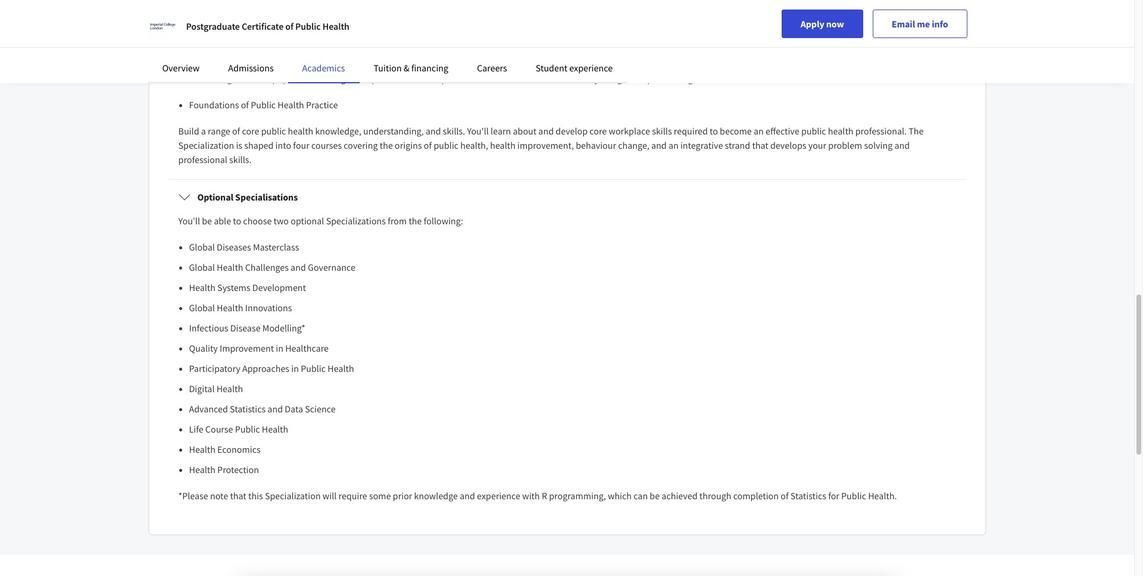 Task type: vqa. For each thing, say whether or not it's contained in the screenshot.
the bottommost students
no



Task type: describe. For each thing, give the bounding box(es) containing it.
context
[[178, 73, 208, 85]]

detection
[[743, 58, 781, 70]]

development
[[252, 282, 306, 294]]

info
[[932, 18, 949, 30]]

apply
[[801, 18, 825, 30]]

is
[[236, 139, 243, 151]]

financing
[[412, 62, 449, 74]]

1 vertical spatial with
[[523, 490, 540, 502]]

global for global health innovations
[[189, 302, 215, 314]]

of left &
[[391, 58, 399, 70]]

public up frequency
[[296, 20, 321, 32]]

understanding,
[[363, 125, 424, 137]]

the right within
[[928, 58, 942, 70]]

digital
[[189, 383, 215, 395]]

epidemiological
[[643, 73, 707, 85]]

and right detection
[[783, 58, 798, 70]]

health inside epidemiology for public health list item
[[286, 32, 313, 44]]

following:
[[424, 215, 463, 227]]

health inside health systems development list item
[[189, 282, 216, 294]]

behaviour
[[576, 139, 617, 151]]

you'll
[[178, 215, 200, 227]]

screening
[[800, 58, 839, 70]]

academics link
[[302, 62, 345, 74]]

public up admissions on the top left of page
[[259, 32, 284, 44]]

become
[[720, 125, 752, 137]]

optional specialisations button
[[169, 181, 966, 214]]

global health innovations list item
[[189, 301, 956, 315]]

life course public health list item
[[189, 422, 956, 437]]

global health challenges and governance list item
[[189, 260, 956, 275]]

0 horizontal spatial public
[[261, 125, 286, 137]]

advanced statistics and data science list item
[[189, 402, 956, 416]]

health inside foundations of public health practice list item
[[278, 99, 304, 111]]

learn
[[491, 125, 511, 137]]

in for public
[[291, 363, 299, 375]]

imperial college london logo image
[[148, 12, 177, 41]]

public left health. in the bottom of the page
[[842, 490, 867, 502]]

global for global diseases masterclass
[[189, 241, 215, 253]]

that inside build a range of core public health knowledge, understanding, and skills. you'll learn about and develop core workplace skills required to become an effective public health professional. the specialization is shaped into four courses covering the origins of public health, health improvement, behaviour change, and an integrative strand that develops your problem solving and professional skills.
[[753, 139, 769, 151]]

health inside health economics list item
[[189, 444, 216, 456]]

note
[[210, 490, 228, 502]]

0 horizontal spatial an
[[669, 139, 679, 151]]

1 core from the left
[[242, 125, 259, 137]]

0 horizontal spatial health
[[288, 125, 314, 137]]

within
[[901, 58, 927, 70]]

0 vertical spatial be
[[202, 215, 212, 227]]

2 horizontal spatial health
[[829, 125, 854, 137]]

high
[[220, 73, 237, 85]]

shaped
[[244, 139, 274, 151]]

1 horizontal spatial statistics
[[791, 490, 827, 502]]

frequency
[[292, 58, 332, 70]]

quality improvement in healthcare list item
[[189, 341, 956, 356]]

1 vertical spatial main
[[555, 73, 576, 85]]

specialization inside explore measures of disease frequency and measures of association, with a particular focus on attributable risk. the main principles of disease detection and screening are considered within the context of high risk and population strategies for prevention. the specialization also covers the main study designs in epidemiological research.
[[437, 73, 492, 85]]

develop
[[556, 125, 588, 137]]

governance
[[308, 262, 356, 273]]

tuition
[[374, 62, 402, 74]]

apply now button
[[782, 10, 864, 38]]

in for healthcare
[[276, 343, 284, 354]]

research.
[[709, 73, 745, 85]]

digital health list item
[[189, 382, 956, 396]]

explore
[[178, 58, 208, 70]]

*please
[[178, 490, 208, 502]]

association,
[[401, 58, 449, 70]]

health systems development list item
[[189, 281, 956, 295]]

0 vertical spatial experience
[[570, 62, 613, 74]]

1 horizontal spatial main
[[638, 58, 659, 70]]

science
[[305, 403, 336, 415]]

admissions link
[[228, 62, 274, 74]]

foundations of public health practice list item
[[189, 98, 956, 112]]

to inside build a range of core public health knowledge, understanding, and skills. you'll learn about and develop core workplace skills required to become an effective public health professional. the specialization is shaped into four courses covering the origins of public health, health improvement, behaviour change, and an integrative strand that develops your problem solving and professional skills.
[[710, 125, 718, 137]]

epidemiology for public health list item
[[189, 31, 956, 45]]

1 horizontal spatial be
[[650, 490, 660, 502]]

course
[[205, 424, 233, 436]]

completion
[[734, 490, 779, 502]]

2 horizontal spatial public
[[802, 125, 827, 137]]

&
[[404, 62, 410, 74]]

overview link
[[162, 62, 200, 74]]

a inside explore measures of disease frequency and measures of association, with a particular focus on attributable risk. the main principles of disease detection and screening are considered within the context of high risk and population strategies for prevention. the specialization also covers the main study designs in epidemiological research.
[[470, 58, 475, 70]]

masterclass
[[253, 241, 299, 253]]

student
[[536, 62, 568, 74]]

study
[[577, 73, 599, 85]]

covering
[[344, 139, 378, 151]]

will
[[323, 490, 337, 502]]

careers link
[[477, 62, 507, 74]]

and up improvement,
[[539, 125, 554, 137]]

and right solving
[[895, 139, 910, 151]]

origins
[[395, 139, 422, 151]]

participatory
[[189, 363, 241, 375]]

health inside health protection list item
[[189, 464, 216, 476]]

and up strategies
[[334, 58, 349, 70]]

health inside participatory approaches in public health "list item"
[[328, 363, 354, 375]]

global for global health challenges and governance
[[189, 262, 215, 273]]

health protection
[[189, 464, 259, 476]]

able
[[214, 215, 231, 227]]

of right the certificate
[[286, 20, 294, 32]]

in inside explore measures of disease frequency and measures of association, with a particular focus on attributable risk. the main principles of disease detection and screening are considered within the context of high risk and population strategies for prevention. the specialization also covers the main study designs in epidemiological research.
[[634, 73, 641, 85]]

range
[[208, 125, 230, 137]]

infectious disease modelling*
[[189, 322, 306, 334]]

through
[[700, 490, 732, 502]]

1 horizontal spatial public
[[434, 139, 459, 151]]

email me info button
[[873, 10, 968, 38]]

admissions
[[228, 62, 274, 74]]

you'll
[[467, 125, 489, 137]]

and right understanding,
[[426, 125, 441, 137]]

from
[[388, 215, 407, 227]]

1 horizontal spatial the
[[621, 58, 636, 70]]

your
[[809, 139, 827, 151]]

tuition & financing
[[374, 62, 449, 74]]

systems
[[218, 282, 251, 294]]

optional
[[197, 191, 234, 203]]

me
[[918, 18, 931, 30]]

economics
[[218, 444, 261, 456]]

some
[[369, 490, 391, 502]]

four
[[293, 139, 310, 151]]

optional
[[291, 215, 324, 227]]

of up risk
[[250, 58, 258, 70]]

innovations
[[245, 302, 292, 314]]

of right the completion
[[781, 490, 789, 502]]

and right risk
[[255, 73, 271, 85]]

of inside list item
[[241, 99, 249, 111]]

can
[[634, 490, 648, 502]]

overview
[[162, 62, 200, 74]]

are
[[841, 58, 854, 70]]

email
[[892, 18, 916, 30]]

infectious disease modelling* list item
[[189, 321, 956, 335]]

challenges
[[245, 262, 289, 273]]

life
[[189, 424, 204, 436]]

workplace
[[609, 125, 651, 137]]

global health challenges and governance
[[189, 262, 356, 273]]

public inside "list item"
[[301, 363, 326, 375]]



Task type: locate. For each thing, give the bounding box(es) containing it.
certificate
[[242, 20, 284, 32]]

postgraduate certificate of public health
[[186, 20, 350, 32]]

problem
[[829, 139, 863, 151]]

1 vertical spatial an
[[669, 139, 679, 151]]

specializations
[[326, 215, 386, 227]]

the inside build a range of core public health knowledge, understanding, and skills. you'll learn about and develop core workplace skills required to become an effective public health professional. the specialization is shaped into four courses covering the origins of public health, health improvement, behaviour change, and an integrative strand that develops your problem solving and professional skills.
[[909, 125, 924, 137]]

health down "life"
[[189, 444, 216, 456]]

disease up population
[[260, 58, 290, 70]]

1 horizontal spatial skills.
[[443, 125, 465, 137]]

tuition & financing link
[[374, 62, 449, 74]]

professional
[[178, 154, 227, 166]]

advanced statistics and data science
[[189, 403, 336, 415]]

with left r
[[523, 490, 540, 502]]

covers
[[513, 73, 538, 85]]

0 horizontal spatial in
[[276, 343, 284, 354]]

1 global from the top
[[189, 241, 215, 253]]

health inside global health innovations list item
[[217, 302, 243, 314]]

skills. down is
[[229, 154, 252, 166]]

be
[[202, 215, 212, 227], [650, 490, 660, 502]]

this
[[248, 490, 263, 502]]

in inside list item
[[276, 343, 284, 354]]

measures up high
[[210, 58, 249, 70]]

1 vertical spatial in
[[276, 343, 284, 354]]

0 horizontal spatial disease
[[260, 58, 290, 70]]

0 vertical spatial skills.
[[443, 125, 465, 137]]

and right knowledge
[[460, 490, 475, 502]]

the down on
[[540, 73, 553, 85]]

1 horizontal spatial disease
[[712, 58, 741, 70]]

on
[[541, 58, 552, 70]]

main down attributable on the top of page
[[555, 73, 576, 85]]

0 vertical spatial with
[[451, 58, 468, 70]]

0 horizontal spatial the
[[420, 73, 435, 85]]

to up 'integrative' at the top of the page
[[710, 125, 718, 137]]

life course public health
[[189, 424, 288, 436]]

quality improvement in healthcare
[[189, 343, 329, 354]]

achieved
[[662, 490, 698, 502]]

health economics list item
[[189, 443, 956, 457]]

specialization left the will on the bottom of the page
[[265, 490, 321, 502]]

health up four
[[288, 125, 314, 137]]

the
[[928, 58, 942, 70], [540, 73, 553, 85], [380, 139, 393, 151], [409, 215, 422, 227]]

health inside digital health list item
[[217, 383, 243, 395]]

build a range of core public health knowledge, understanding, and skills. you'll learn about and develop core workplace skills required to become an effective public health professional. the specialization is shaped into four courses covering the origins of public health, health improvement, behaviour change, and an integrative strand that develops your problem solving and professional skills.
[[178, 125, 924, 166]]

health up *please
[[189, 464, 216, 476]]

for
[[246, 32, 257, 44], [359, 73, 370, 85], [829, 490, 840, 502]]

risk
[[239, 73, 254, 85]]

and up the development on the left
[[291, 262, 306, 273]]

focus
[[518, 58, 539, 70]]

for inside epidemiology for public health list item
[[246, 32, 257, 44]]

2 vertical spatial the
[[909, 125, 924, 137]]

epidemiology
[[189, 32, 244, 44]]

0 vertical spatial global
[[189, 241, 215, 253]]

0 vertical spatial that
[[753, 139, 769, 151]]

the down association,
[[420, 73, 435, 85]]

be right can
[[650, 490, 660, 502]]

1 horizontal spatial that
[[753, 139, 769, 151]]

0 horizontal spatial that
[[230, 490, 247, 502]]

in inside "list item"
[[291, 363, 299, 375]]

foundations of public health practice
[[189, 99, 338, 111]]

1 measures from the left
[[210, 58, 249, 70]]

2 horizontal spatial specialization
[[437, 73, 492, 85]]

specialization up professional
[[178, 139, 234, 151]]

skills
[[652, 125, 672, 137]]

a left careers
[[470, 58, 475, 70]]

health down participatory
[[217, 383, 243, 395]]

of down risk
[[241, 99, 249, 111]]

of left high
[[210, 73, 218, 85]]

2 vertical spatial specialization
[[265, 490, 321, 502]]

public up into
[[261, 125, 286, 137]]

build
[[178, 125, 199, 137]]

strategies
[[319, 73, 357, 85]]

participatory approaches in public health
[[189, 363, 354, 375]]

1 vertical spatial for
[[359, 73, 370, 85]]

1 vertical spatial be
[[650, 490, 660, 502]]

1 horizontal spatial to
[[710, 125, 718, 137]]

for inside explore measures of disease frequency and measures of association, with a particular focus on attributable risk. the main principles of disease detection and screening are considered within the context of high risk and population strategies for prevention. the specialization also covers the main study designs in epidemiological research.
[[359, 73, 370, 85]]

health left systems on the left of page
[[189, 282, 216, 294]]

2 vertical spatial global
[[189, 302, 215, 314]]

0 horizontal spatial to
[[233, 215, 241, 227]]

for left tuition
[[359, 73, 370, 85]]

1 vertical spatial the
[[420, 73, 435, 85]]

with right financing
[[451, 58, 468, 70]]

improvement,
[[518, 139, 574, 151]]

apply now
[[801, 18, 845, 30]]

main up epidemiological
[[638, 58, 659, 70]]

2 global from the top
[[189, 262, 215, 273]]

main
[[638, 58, 659, 70], [555, 73, 576, 85]]

a right build
[[201, 125, 206, 137]]

infectious
[[189, 322, 228, 334]]

optional specialisations
[[197, 191, 298, 203]]

1 vertical spatial to
[[233, 215, 241, 227]]

statistics right the completion
[[791, 490, 827, 502]]

3 global from the top
[[189, 302, 215, 314]]

of up is
[[232, 125, 240, 137]]

specialization down the particular
[[437, 73, 492, 85]]

0 vertical spatial in
[[634, 73, 641, 85]]

health down "learn"
[[490, 139, 516, 151]]

public down risk
[[251, 99, 276, 111]]

solving
[[865, 139, 893, 151]]

health protection list item
[[189, 463, 956, 477]]

0 vertical spatial statistics
[[230, 403, 266, 415]]

0 horizontal spatial main
[[555, 73, 576, 85]]

particular
[[477, 58, 516, 70]]

a
[[470, 58, 475, 70], [201, 125, 206, 137]]

the right professional.
[[909, 125, 924, 137]]

core
[[242, 125, 259, 137], [590, 125, 607, 137]]

1 disease from the left
[[260, 58, 290, 70]]

specialisations
[[235, 191, 298, 203]]

programming,
[[549, 490, 606, 502]]

core up behaviour
[[590, 125, 607, 137]]

global down global diseases masterclass
[[189, 262, 215, 273]]

list
[[183, 240, 956, 477]]

public up economics
[[235, 424, 260, 436]]

also
[[494, 73, 511, 85]]

in down healthcare
[[291, 363, 299, 375]]

disease up research.
[[712, 58, 741, 70]]

core up shaped on the left top of page
[[242, 125, 259, 137]]

the down understanding,
[[380, 139, 393, 151]]

designs
[[601, 73, 632, 85]]

improvement
[[220, 343, 274, 354]]

specialization inside build a range of core public health knowledge, understanding, and skills. you'll learn about and develop core workplace skills required to become an effective public health professional. the specialization is shaped into four courses covering the origins of public health, health improvement, behaviour change, and an integrative strand that develops your problem solving and professional skills.
[[178, 139, 234, 151]]

2 disease from the left
[[712, 58, 741, 70]]

1 vertical spatial specialization
[[178, 139, 234, 151]]

advanced
[[189, 403, 228, 415]]

1 horizontal spatial for
[[359, 73, 370, 85]]

and left 'data'
[[268, 403, 283, 415]]

professional.
[[856, 125, 907, 137]]

an down skills at the top right
[[669, 139, 679, 151]]

2 horizontal spatial the
[[909, 125, 924, 137]]

that left this
[[230, 490, 247, 502]]

skills.
[[443, 125, 465, 137], [229, 154, 252, 166]]

1 vertical spatial statistics
[[791, 490, 827, 502]]

0 vertical spatial main
[[638, 58, 659, 70]]

which
[[608, 490, 632, 502]]

public
[[261, 125, 286, 137], [802, 125, 827, 137], [434, 139, 459, 151]]

0 vertical spatial the
[[621, 58, 636, 70]]

an
[[754, 125, 764, 137], [669, 139, 679, 151]]

1 horizontal spatial experience
[[570, 62, 613, 74]]

1 vertical spatial experience
[[477, 490, 521, 502]]

global down you'll
[[189, 241, 215, 253]]

choose
[[243, 215, 272, 227]]

required
[[674, 125, 708, 137]]

2 horizontal spatial for
[[829, 490, 840, 502]]

1 horizontal spatial health
[[490, 139, 516, 151]]

1 horizontal spatial measures
[[351, 58, 390, 70]]

health up problem
[[829, 125, 854, 137]]

0 vertical spatial to
[[710, 125, 718, 137]]

in right designs
[[634, 73, 641, 85]]

1 vertical spatial global
[[189, 262, 215, 273]]

0 horizontal spatial for
[[246, 32, 257, 44]]

1 horizontal spatial in
[[291, 363, 299, 375]]

2 horizontal spatial in
[[634, 73, 641, 85]]

0 vertical spatial a
[[470, 58, 475, 70]]

postgraduate
[[186, 20, 240, 32]]

1 vertical spatial a
[[201, 125, 206, 137]]

develops
[[771, 139, 807, 151]]

1 horizontal spatial a
[[470, 58, 475, 70]]

statistics up life course public health
[[230, 403, 266, 415]]

for up admissions link
[[246, 32, 257, 44]]

with inside explore measures of disease frequency and measures of association, with a particular focus on attributable risk. the main principles of disease detection and screening are considered within the context of high risk and population strategies for prevention. the specialization also covers the main study designs in epidemiological research.
[[451, 58, 468, 70]]

health down systems on the left of page
[[217, 302, 243, 314]]

attributable
[[553, 58, 601, 70]]

effective
[[766, 125, 800, 137]]

0 horizontal spatial with
[[451, 58, 468, 70]]

0 vertical spatial for
[[246, 32, 257, 44]]

the right the "risk."
[[621, 58, 636, 70]]

an right become in the right top of the page
[[754, 125, 764, 137]]

of right origins on the top of the page
[[424, 139, 432, 151]]

digital health
[[189, 383, 243, 395]]

of right principles
[[702, 58, 710, 70]]

be left able
[[202, 215, 212, 227]]

health up academics link
[[323, 20, 350, 32]]

global health innovations
[[189, 302, 292, 314]]

public
[[296, 20, 321, 32], [259, 32, 284, 44], [251, 99, 276, 111], [301, 363, 326, 375], [235, 424, 260, 436], [842, 490, 867, 502]]

0 horizontal spatial skills.
[[229, 154, 252, 166]]

courses
[[312, 139, 342, 151]]

explore measures of disease frequency and measures of association, with a particular focus on attributable risk. the main principles of disease detection and screening are considered within the context of high risk and population strategies for prevention. the specialization also covers the main study designs in epidemiological research.
[[178, 58, 942, 85]]

1 horizontal spatial specialization
[[265, 490, 321, 502]]

the inside build a range of core public health knowledge, understanding, and skills. you'll learn about and develop core workplace skills required to become an effective public health professional. the specialization is shaped into four courses covering the origins of public health, health improvement, behaviour change, and an integrative strand that develops your problem solving and professional skills.
[[380, 139, 393, 151]]

measures up prevention.
[[351, 58, 390, 70]]

health inside global health challenges and governance list item
[[217, 262, 243, 273]]

practice
[[306, 99, 338, 111]]

that right strand
[[753, 139, 769, 151]]

skills. left you'll
[[443, 125, 465, 137]]

1 vertical spatial skills.
[[229, 154, 252, 166]]

list containing global diseases masterclass
[[183, 240, 956, 477]]

knowledge,
[[315, 125, 362, 137]]

health systems development
[[189, 282, 306, 294]]

0 horizontal spatial statistics
[[230, 403, 266, 415]]

health up systems on the left of page
[[217, 262, 243, 273]]

participatory approaches in public health list item
[[189, 362, 956, 376]]

1 horizontal spatial an
[[754, 125, 764, 137]]

0 horizontal spatial be
[[202, 215, 212, 227]]

public down healthcare
[[301, 363, 326, 375]]

public up your
[[802, 125, 827, 137]]

0 horizontal spatial experience
[[477, 490, 521, 502]]

health
[[288, 125, 314, 137], [829, 125, 854, 137], [490, 139, 516, 151]]

the right from
[[409, 215, 422, 227]]

2 core from the left
[[590, 125, 607, 137]]

health
[[323, 20, 350, 32], [286, 32, 313, 44], [278, 99, 304, 111], [217, 262, 243, 273], [189, 282, 216, 294], [217, 302, 243, 314], [328, 363, 354, 375], [217, 383, 243, 395], [262, 424, 288, 436], [189, 444, 216, 456], [189, 464, 216, 476]]

1 vertical spatial that
[[230, 490, 247, 502]]

health down healthcare
[[328, 363, 354, 375]]

0 vertical spatial specialization
[[437, 73, 492, 85]]

quality
[[189, 343, 218, 354]]

to right able
[[233, 215, 241, 227]]

1 horizontal spatial with
[[523, 490, 540, 502]]

0 horizontal spatial a
[[201, 125, 206, 137]]

and down skills at the top right
[[652, 139, 667, 151]]

specialization
[[437, 73, 492, 85], [178, 139, 234, 151], [265, 490, 321, 502]]

statistics inside list item
[[230, 403, 266, 415]]

strand
[[725, 139, 751, 151]]

disease
[[230, 322, 261, 334]]

public inside list item
[[251, 99, 276, 111]]

now
[[827, 18, 845, 30]]

a inside build a range of core public health knowledge, understanding, and skills. you'll learn about and develop core workplace skills required to become an effective public health professional. the specialization is shaped into four courses covering the origins of public health, health improvement, behaviour change, and an integrative strand that develops your problem solving and professional skills.
[[201, 125, 206, 137]]

global up infectious in the left of the page
[[189, 302, 215, 314]]

2 measures from the left
[[351, 58, 390, 70]]

2 vertical spatial for
[[829, 490, 840, 502]]

integrative
[[681, 139, 723, 151]]

principles
[[660, 58, 700, 70]]

email me info
[[892, 18, 949, 30]]

0 vertical spatial an
[[754, 125, 764, 137]]

health,
[[461, 139, 489, 151]]

health down population
[[278, 99, 304, 111]]

to
[[710, 125, 718, 137], [233, 215, 241, 227]]

health down advanced statistics and data science in the left of the page
[[262, 424, 288, 436]]

global inside list item
[[189, 241, 215, 253]]

0 horizontal spatial measures
[[210, 58, 249, 70]]

for left health. in the bottom of the page
[[829, 490, 840, 502]]

global diseases masterclass list item
[[189, 240, 956, 254]]

0 horizontal spatial core
[[242, 125, 259, 137]]

health up frequency
[[286, 32, 313, 44]]

in down modelling*
[[276, 343, 284, 354]]

experience
[[570, 62, 613, 74], [477, 490, 521, 502]]

risk.
[[603, 58, 619, 70]]

public left health,
[[434, 139, 459, 151]]

health inside the "life course public health" list item
[[262, 424, 288, 436]]

0 horizontal spatial specialization
[[178, 139, 234, 151]]

2 vertical spatial in
[[291, 363, 299, 375]]

1 horizontal spatial core
[[590, 125, 607, 137]]



